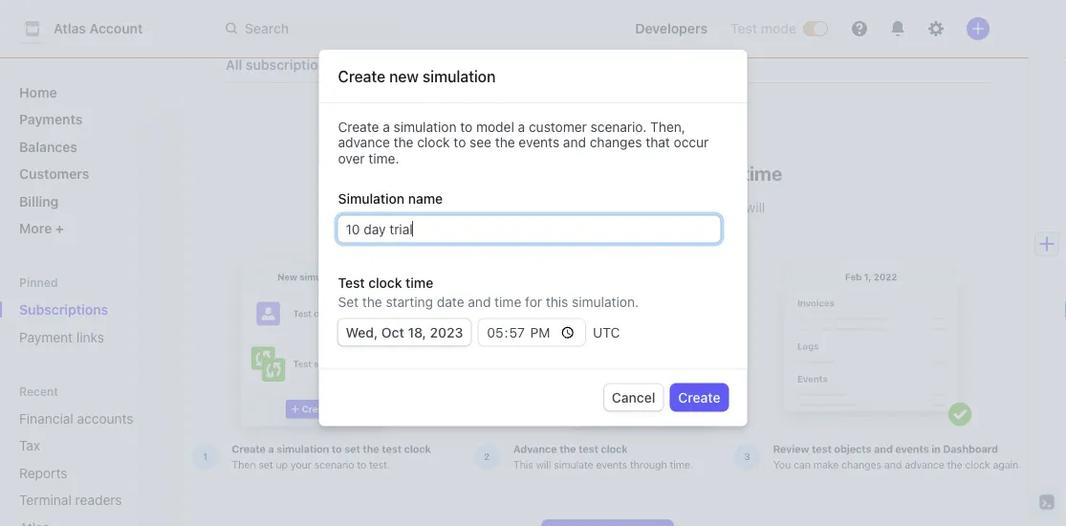 Task type: locate. For each thing, give the bounding box(es) containing it.
cancel button
[[604, 384, 663, 411]]

0 horizontal spatial subscriptions
[[19, 302, 108, 318]]

0 vertical spatial simulation
[[423, 68, 496, 86]]

test inside tab list
[[360, 57, 388, 73]]

and right events
[[563, 135, 586, 150]]

subscriptions up subscriptions
[[226, 13, 400, 45]]

test left mode
[[731, 21, 758, 36]]

test clocks
[[360, 57, 432, 73]]

2 vertical spatial test
[[338, 275, 365, 290]]

readers
[[75, 492, 122, 508]]

changes
[[590, 135, 642, 150]]

date
[[437, 294, 464, 310]]

0 vertical spatial that
[[646, 135, 670, 150]]

subscriptions inside pinned element
[[19, 302, 108, 318]]

1 horizontal spatial subscriptions
[[226, 13, 400, 45]]

test
[[506, 59, 532, 70]]

2 vertical spatial and
[[468, 294, 491, 310]]

1 horizontal spatial the
[[394, 135, 414, 150]]

account
[[90, 21, 143, 36]]

create inside button
[[679, 389, 721, 405]]

1 horizontal spatial clock
[[417, 135, 450, 150]]

payments link
[[11, 104, 172, 135]]

a
[[383, 119, 390, 135], [518, 119, 525, 135]]

wed,
[[346, 324, 378, 340]]

0 vertical spatial clock
[[417, 135, 450, 150]]

simulation right new
[[423, 68, 496, 86]]

1 vertical spatial that
[[617, 200, 641, 216]]

financial accounts link
[[11, 403, 145, 434]]

subscriptions
[[226, 13, 400, 45], [19, 302, 108, 318]]

recent element
[[0, 403, 187, 526]]

create left new
[[338, 68, 386, 86]]

0 vertical spatial subscriptions
[[226, 13, 400, 45]]

Search search field
[[214, 11, 605, 46]]

simulation
[[423, 68, 496, 86], [394, 119, 457, 135]]

0 vertical spatial create
[[338, 68, 386, 86]]

1 a from the left
[[383, 119, 390, 135]]

new
[[389, 68, 419, 86]]

search
[[245, 20, 289, 36]]

wed, oct 18, 2023
[[346, 324, 463, 340]]

simplify testing and check that your integration will work exactly as you expected.
[[450, 200, 766, 235]]

model
[[476, 119, 514, 135]]

to left see
[[454, 135, 466, 150]]

2023
[[430, 324, 463, 340]]

time up starting
[[406, 275, 434, 290]]

occur
[[674, 135, 709, 150]]

Simulation name text field
[[338, 216, 721, 243]]

customers link
[[11, 158, 172, 189]]

the inside the test clock time set the starting date and time for this simulation.
[[362, 294, 382, 310]]

utc
[[593, 324, 620, 340]]

to left model
[[460, 119, 473, 135]]

and right date
[[468, 294, 491, 310]]

expected.
[[640, 219, 701, 235]]

all subscriptions link
[[218, 52, 341, 79]]

and up exactly
[[549, 200, 572, 216]]

payments
[[19, 111, 83, 127]]

1 vertical spatial clock
[[368, 275, 402, 290]]

2 vertical spatial time
[[495, 294, 522, 310]]

time
[[743, 162, 783, 185], [406, 275, 434, 290], [495, 294, 522, 310]]

create inside create a simulation to model a customer scenario. then, advance the clock to see the events and changes that occur over time.
[[338, 119, 379, 135]]

test left new
[[360, 57, 388, 73]]

a up time.
[[383, 119, 390, 135]]

create for create a simulation to model a customer scenario. then, advance the clock to see the events and changes that occur over time.
[[338, 119, 379, 135]]

as
[[596, 219, 610, 235]]

2 vertical spatial create
[[679, 389, 721, 405]]

will
[[746, 200, 766, 216]]

clock up starting
[[368, 275, 402, 290]]

check
[[576, 200, 613, 216]]

0 vertical spatial and
[[563, 135, 586, 150]]

create a simulation to model a customer scenario. then, advance the clock to see the events and changes that occur over time.
[[338, 119, 709, 166]]

1 vertical spatial time
[[406, 275, 434, 290]]

1 vertical spatial and
[[549, 200, 572, 216]]

0 horizontal spatial that
[[617, 200, 641, 216]]

that
[[646, 135, 670, 150], [617, 200, 641, 216]]

18,
[[408, 324, 427, 340]]

simulation down create new simulation
[[394, 119, 457, 135]]

integration
[[676, 200, 742, 216]]

home
[[19, 84, 57, 100]]

simplify
[[450, 200, 500, 216]]

simulation for a
[[394, 119, 457, 135]]

all
[[226, 57, 242, 73]]

1 vertical spatial create
[[338, 119, 379, 135]]

0 horizontal spatial the
[[362, 294, 382, 310]]

name
[[408, 191, 443, 206]]

1 vertical spatial test
[[360, 57, 388, 73]]

the right set
[[362, 294, 382, 310]]

subscriptions link
[[11, 294, 172, 325]]

oct
[[382, 324, 404, 340]]

the
[[394, 135, 414, 150], [495, 135, 515, 150], [362, 294, 382, 310]]

0 horizontal spatial a
[[383, 119, 390, 135]]

create up "over"
[[338, 119, 379, 135]]

a right model
[[518, 119, 525, 135]]

1 vertical spatial subscriptions
[[19, 302, 108, 318]]

recent
[[19, 384, 58, 398]]

and inside simplify testing and check that your integration will work exactly as you expected.
[[549, 200, 572, 216]]

that up the you
[[617, 200, 641, 216]]

create
[[338, 68, 386, 86], [338, 119, 379, 135], [679, 389, 721, 405]]

balances
[[19, 139, 77, 154]]

create right cancel
[[679, 389, 721, 405]]

clock inside create a simulation to model a customer scenario. then, advance the clock to see the events and changes that occur over time.
[[417, 135, 450, 150]]

time up "will"
[[743, 162, 783, 185]]

test clocks link
[[353, 52, 440, 79]]

home link
[[11, 77, 172, 108]]

to
[[460, 119, 473, 135], [454, 135, 466, 150]]

0 vertical spatial time
[[743, 162, 783, 185]]

0 vertical spatial test
[[731, 21, 758, 36]]

advance
[[338, 135, 390, 150]]

test up set
[[338, 275, 365, 290]]

1 horizontal spatial that
[[646, 135, 670, 150]]

time left for at bottom
[[495, 294, 522, 310]]

tab list
[[218, 48, 990, 84]]

clock left see
[[417, 135, 450, 150]]

tax
[[19, 438, 40, 453]]

that left occur
[[646, 135, 670, 150]]

atlas
[[54, 21, 86, 36]]

0 horizontal spatial clock
[[368, 275, 402, 290]]

subscriptions up payment links
[[19, 302, 108, 318]]

simulation
[[338, 191, 405, 206]]

cancel
[[612, 389, 656, 405]]

balances link
[[11, 131, 172, 162]]

1 vertical spatial simulation
[[394, 119, 457, 135]]

the right advance
[[394, 135, 414, 150]]

developers link
[[628, 13, 716, 44]]

1 horizontal spatial a
[[518, 119, 525, 135]]

over
[[338, 150, 365, 166]]

simulation inside create a simulation to model a customer scenario. then, advance the clock to see the events and changes that occur over time.
[[394, 119, 457, 135]]

the right see
[[495, 135, 515, 150]]

clock
[[417, 135, 450, 150], [368, 275, 402, 290]]

test data
[[506, 59, 560, 70]]



Task type: describe. For each thing, give the bounding box(es) containing it.
through
[[667, 162, 738, 185]]

pinned navigation links element
[[11, 275, 172, 352]]

billing
[[19, 193, 59, 209]]

00:00 time field
[[479, 319, 585, 346]]

atlas account
[[54, 21, 143, 36]]

simulation.
[[572, 294, 639, 310]]

all subscriptions
[[226, 57, 333, 73]]

pinned
[[19, 276, 58, 289]]

tax link
[[11, 430, 145, 461]]

2 horizontal spatial time
[[743, 162, 783, 185]]

financial
[[19, 410, 73, 426]]

payment links
[[19, 329, 104, 345]]

customer
[[529, 119, 587, 135]]

reports
[[19, 465, 67, 481]]

clocks
[[391, 57, 432, 73]]

1 horizontal spatial time
[[495, 294, 522, 310]]

simulation name
[[338, 191, 443, 206]]

tab list containing all subscriptions
[[218, 48, 990, 84]]

and inside the test clock time set the starting date and time for this simulation.
[[468, 294, 491, 310]]

core navigation links element
[[11, 77, 172, 244]]

billing
[[516, 162, 571, 185]]

create button
[[671, 384, 728, 411]]

test for test mode
[[731, 21, 758, 36]]

developers
[[635, 21, 708, 36]]

test mode
[[731, 21, 797, 36]]

customers
[[19, 166, 89, 182]]

payment links link
[[11, 321, 172, 352]]

scenario.
[[591, 119, 647, 135]]

time.
[[369, 150, 399, 166]]

pinned element
[[11, 294, 172, 352]]

and inside create a simulation to model a customer scenario. then, advance the clock to see the events and changes that occur over time.
[[563, 135, 586, 150]]

work
[[515, 219, 545, 235]]

set
[[338, 294, 359, 310]]

subscriptions
[[246, 57, 333, 73]]

recent navigation links element
[[0, 383, 187, 526]]

see
[[470, 135, 492, 150]]

more button
[[11, 213, 172, 244]]

testing
[[503, 200, 546, 216]]

accounts
[[77, 410, 134, 426]]

payment
[[19, 329, 73, 345]]

this
[[546, 294, 568, 310]]

data
[[534, 59, 560, 70]]

simulation for new
[[423, 68, 496, 86]]

starting
[[386, 294, 433, 310]]

your
[[645, 200, 672, 216]]

terminal
[[19, 492, 72, 508]]

create for create new simulation
[[338, 68, 386, 86]]

for
[[525, 294, 542, 310]]

exactly
[[548, 219, 592, 235]]

financial accounts
[[19, 410, 134, 426]]

mode
[[761, 21, 797, 36]]

reports link
[[11, 457, 145, 488]]

clock inside the test clock time set the starting date and time for this simulation.
[[368, 275, 402, 290]]

create new simulation
[[338, 68, 496, 86]]

scenarios
[[575, 162, 663, 185]]

2 horizontal spatial the
[[495, 135, 515, 150]]

test clock time set the starting date and time for this simulation.
[[338, 275, 639, 310]]

wed, oct 18, 2023 button
[[338, 319, 471, 346]]

terminal readers link
[[11, 484, 145, 516]]

atlas account button
[[19, 15, 162, 42]]

terminal readers
[[19, 492, 122, 508]]

that inside simplify testing and check that your integration will work exactly as you expected.
[[617, 200, 641, 216]]

0 horizontal spatial time
[[406, 275, 434, 290]]

events
[[519, 135, 560, 150]]

more
[[19, 220, 55, 236]]

you
[[614, 219, 636, 235]]

links
[[76, 329, 104, 345]]

2 a from the left
[[518, 119, 525, 135]]

then,
[[651, 119, 686, 135]]

simulate billing scenarios through time
[[433, 162, 783, 185]]

simulate
[[433, 162, 512, 185]]

that inside create a simulation to model a customer scenario. then, advance the clock to see the events and changes that occur over time.
[[646, 135, 670, 150]]

test for test clocks
[[360, 57, 388, 73]]

test inside the test clock time set the starting date and time for this simulation.
[[338, 275, 365, 290]]

billing link
[[11, 186, 172, 217]]



Task type: vqa. For each thing, say whether or not it's contained in the screenshot.
2nd link from right
no



